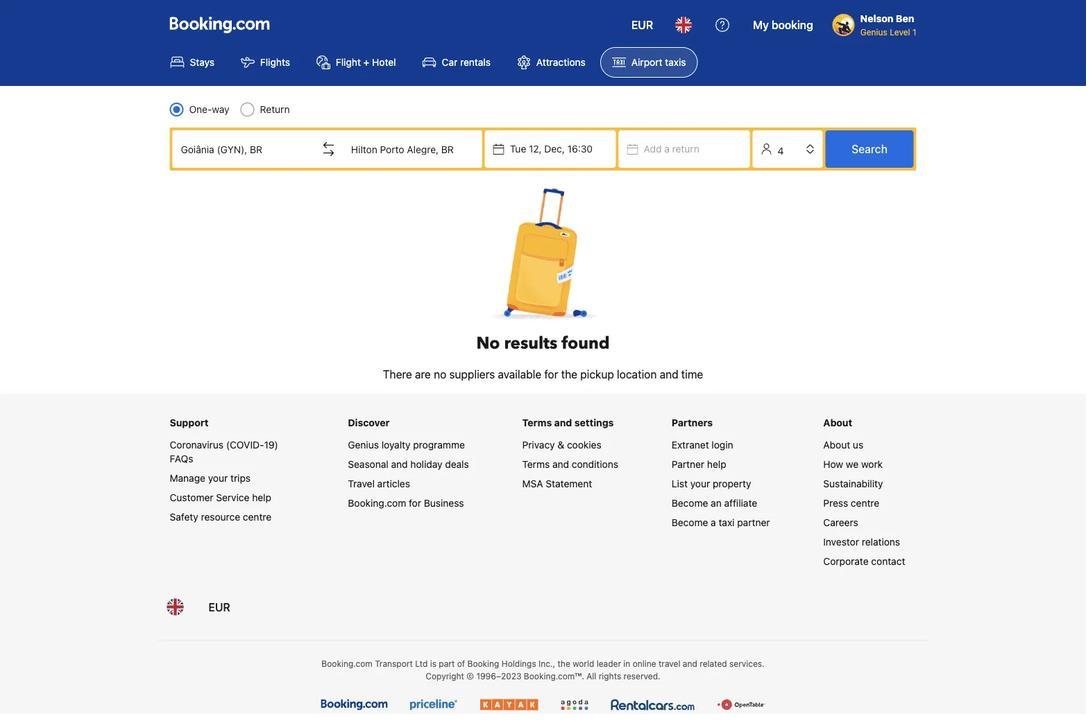 Task type: describe. For each thing, give the bounding box(es) containing it.
conditions
[[572, 459, 618, 470]]

privacy & cookies link
[[522, 439, 601, 451]]

faqs
[[170, 453, 193, 465]]

corporate
[[823, 556, 869, 567]]

part
[[439, 660, 455, 669]]

my booking link
[[745, 8, 821, 42]]

extranet login
[[672, 439, 733, 451]]

your for manage
[[208, 473, 228, 484]]

safety resource centre link
[[170, 511, 271, 523]]

way
[[212, 104, 229, 115]]

sustainability
[[823, 478, 883, 490]]

work
[[861, 459, 883, 470]]

ltd
[[415, 660, 428, 669]]

become for become an affiliate
[[672, 498, 708, 509]]

manage your trips link
[[170, 473, 251, 484]]

corporate contact
[[823, 556, 905, 567]]

partner help link
[[672, 459, 726, 470]]

inc.,
[[539, 660, 555, 669]]

loyalty
[[381, 439, 410, 451]]

there
[[383, 368, 412, 381]]

1
[[912, 27, 916, 37]]

there are no suppliers available for the pickup location and time
[[383, 368, 703, 381]]

booking.com for booking.com transport ltd is part of booking holdings inc., the world leader in online travel and related services. copyright © 1996–2023 booking.com™. all rights reserved.
[[322, 660, 372, 669]]

my
[[753, 18, 769, 32]]

safety resource centre
[[170, 511, 271, 523]]

all
[[587, 672, 596, 682]]

search button
[[825, 130, 914, 168]]

1 horizontal spatial help
[[707, 459, 726, 470]]

contact
[[871, 556, 905, 567]]

no
[[434, 368, 446, 381]]

12,
[[529, 143, 542, 155]]

0 vertical spatial eur button
[[623, 8, 661, 42]]

discover
[[348, 417, 390, 429]]

add a return button
[[619, 130, 750, 168]]

suppliers
[[449, 368, 495, 381]]

extranet login link
[[672, 439, 733, 451]]

the inside booking.com transport ltd is part of booking holdings inc., the world leader in online travel and related services. copyright © 1996–2023 booking.com™. all rights reserved.
[[558, 660, 570, 669]]

about us link
[[823, 439, 863, 451]]

rentals
[[460, 57, 491, 68]]

flight + hotel link
[[305, 47, 408, 78]]

privacy & cookies
[[522, 439, 601, 451]]

available
[[498, 368, 541, 381]]

one-way
[[189, 104, 229, 115]]

deals
[[445, 459, 469, 470]]

dec,
[[544, 143, 565, 155]]

affiliate
[[724, 498, 757, 509]]

1 vertical spatial genius
[[348, 439, 379, 451]]

booking.com for booking.com for business
[[348, 498, 406, 509]]

+
[[363, 57, 369, 68]]

no results found image
[[481, 182, 605, 330]]

seasonal and holiday deals
[[348, 459, 469, 470]]

partner
[[737, 517, 770, 528]]

taxis
[[665, 57, 686, 68]]

how we work link
[[823, 459, 883, 470]]

taxi
[[719, 517, 735, 528]]

msa statement
[[522, 478, 592, 490]]

safety
[[170, 511, 198, 523]]

return
[[672, 143, 699, 155]]

support
[[170, 417, 209, 429]]

terms and conditions
[[522, 459, 618, 470]]

booking.com for business
[[348, 498, 464, 509]]

16:30
[[567, 143, 593, 155]]

stays link
[[159, 47, 226, 78]]

1996–2023
[[476, 672, 521, 682]]

extranet
[[672, 439, 709, 451]]

login
[[712, 439, 733, 451]]

tue 12, dec, 16:30 button
[[485, 130, 616, 168]]

terms and settings
[[522, 417, 614, 429]]

investor
[[823, 536, 859, 548]]

travel
[[659, 660, 680, 669]]

nelson
[[860, 13, 893, 24]]

booking.com for business link
[[348, 498, 464, 509]]

online
[[633, 660, 656, 669]]

list
[[672, 478, 688, 490]]

&
[[557, 439, 564, 451]]

seasonal
[[348, 459, 388, 470]]

manage your trips
[[170, 473, 251, 484]]

msa statement link
[[522, 478, 592, 490]]

and for terms and settings
[[554, 417, 572, 429]]

add a return
[[644, 143, 699, 155]]

car rentals link
[[411, 47, 502, 78]]

an
[[711, 498, 722, 509]]

tue
[[510, 143, 526, 155]]

of
[[457, 660, 465, 669]]

list your property link
[[672, 478, 751, 490]]

1 vertical spatial eur button
[[200, 591, 239, 624]]

coronavirus
[[170, 439, 223, 451]]

coronavirus (covid-19) faqs
[[170, 439, 278, 465]]

careers link
[[823, 517, 858, 528]]

results
[[504, 332, 557, 355]]

stays
[[190, 57, 214, 68]]

privacy
[[522, 439, 555, 451]]

flights
[[260, 57, 290, 68]]



Task type: locate. For each thing, give the bounding box(es) containing it.
1 vertical spatial for
[[409, 498, 421, 509]]

world
[[573, 660, 594, 669]]

flight + hotel
[[336, 57, 396, 68]]

and down &
[[552, 459, 569, 470]]

1 horizontal spatial genius
[[860, 27, 887, 37]]

become an affiliate
[[672, 498, 757, 509]]

and inside booking.com transport ltd is part of booking holdings inc., the world leader in online travel and related services. copyright © 1996–2023 booking.com™. all rights reserved.
[[683, 660, 697, 669]]

found
[[562, 332, 610, 355]]

(covid-
[[226, 439, 264, 451]]

opentable image
[[717, 700, 765, 711], [717, 700, 765, 711]]

about
[[823, 417, 852, 429], [823, 439, 850, 451]]

are
[[415, 368, 431, 381]]

19)
[[264, 439, 278, 451]]

nelson ben genius level 1
[[860, 13, 916, 37]]

and left time
[[660, 368, 678, 381]]

pickup
[[580, 368, 614, 381]]

a inside button
[[664, 143, 670, 155]]

one-
[[189, 104, 212, 115]]

Drop-off location field
[[343, 133, 482, 166]]

relations
[[862, 536, 900, 548]]

travel articles
[[348, 478, 410, 490]]

2 become from the top
[[672, 517, 708, 528]]

0 vertical spatial for
[[544, 368, 558, 381]]

0 vertical spatial about
[[823, 417, 852, 429]]

and for terms and conditions
[[552, 459, 569, 470]]

1 vertical spatial help
[[252, 492, 271, 504]]

1 vertical spatial about
[[823, 439, 850, 451]]

copyright
[[426, 672, 464, 682]]

business
[[424, 498, 464, 509]]

your down partner help
[[690, 478, 710, 490]]

0 horizontal spatial your
[[208, 473, 228, 484]]

1 become from the top
[[672, 498, 708, 509]]

trips
[[230, 473, 251, 484]]

my booking
[[753, 18, 813, 32]]

settings
[[574, 417, 614, 429]]

1 vertical spatial centre
[[243, 511, 271, 523]]

1 vertical spatial eur
[[209, 601, 230, 614]]

0 vertical spatial become
[[672, 498, 708, 509]]

your for list
[[690, 478, 710, 490]]

reserved.
[[624, 672, 660, 682]]

become down "list"
[[672, 498, 708, 509]]

1 vertical spatial the
[[558, 660, 570, 669]]

location
[[617, 368, 657, 381]]

0 vertical spatial help
[[707, 459, 726, 470]]

about for about
[[823, 417, 852, 429]]

terms for terms and conditions
[[522, 459, 550, 470]]

the up booking.com™.
[[558, 660, 570, 669]]

help right service
[[252, 492, 271, 504]]

eur button
[[623, 8, 661, 42], [200, 591, 239, 624]]

a for become
[[711, 517, 716, 528]]

eur
[[631, 18, 653, 32], [209, 601, 230, 614]]

statement
[[546, 478, 592, 490]]

customer
[[170, 492, 213, 504]]

resource
[[201, 511, 240, 523]]

and down loyalty
[[391, 459, 408, 470]]

1 horizontal spatial for
[[544, 368, 558, 381]]

priceline.com image
[[410, 700, 458, 711], [410, 700, 458, 711]]

the
[[561, 368, 577, 381], [558, 660, 570, 669]]

time
[[681, 368, 703, 381]]

we
[[846, 459, 859, 470]]

0 vertical spatial terms
[[522, 417, 552, 429]]

centre
[[851, 498, 879, 509], [243, 511, 271, 523]]

about for about us
[[823, 439, 850, 451]]

us
[[853, 439, 863, 451]]

your up customer service help link
[[208, 473, 228, 484]]

booking.com down travel articles 'link'
[[348, 498, 406, 509]]

rentalcars image
[[611, 700, 695, 711], [611, 700, 695, 711]]

1 vertical spatial terms
[[522, 459, 550, 470]]

for left business
[[409, 498, 421, 509]]

airport taxis link
[[600, 47, 698, 78]]

1 horizontal spatial your
[[690, 478, 710, 490]]

0 vertical spatial eur
[[631, 18, 653, 32]]

press centre
[[823, 498, 879, 509]]

agoda image
[[560, 700, 589, 711], [560, 700, 589, 711]]

press centre link
[[823, 498, 879, 509]]

rights
[[599, 672, 621, 682]]

service
[[216, 492, 249, 504]]

booking.com™.
[[524, 672, 584, 682]]

centre down service
[[243, 511, 271, 523]]

a right 'add'
[[664, 143, 670, 155]]

about us
[[823, 439, 863, 451]]

related
[[700, 660, 727, 669]]

list your property
[[672, 478, 751, 490]]

0 vertical spatial genius
[[860, 27, 887, 37]]

kayak image
[[480, 700, 538, 711], [480, 700, 538, 711]]

careers
[[823, 517, 858, 528]]

become a taxi partner
[[672, 517, 770, 528]]

help up list your property
[[707, 459, 726, 470]]

flights link
[[229, 47, 302, 78]]

attractions
[[536, 57, 586, 68]]

0 vertical spatial the
[[561, 368, 577, 381]]

0 vertical spatial centre
[[851, 498, 879, 509]]

how we work
[[823, 459, 883, 470]]

holdings
[[502, 660, 536, 669]]

how
[[823, 459, 843, 470]]

0 horizontal spatial genius
[[348, 439, 379, 451]]

partners
[[672, 417, 713, 429]]

1 horizontal spatial a
[[711, 517, 716, 528]]

Pick-up location field
[[172, 133, 312, 166]]

terms down privacy
[[522, 459, 550, 470]]

car
[[442, 57, 457, 68]]

0 vertical spatial booking.com
[[348, 498, 406, 509]]

partner help
[[672, 459, 726, 470]]

2 about from the top
[[823, 439, 850, 451]]

1 vertical spatial become
[[672, 517, 708, 528]]

search
[[851, 143, 887, 156]]

genius up seasonal at the left bottom
[[348, 439, 379, 451]]

2 terms from the top
[[522, 459, 550, 470]]

1 horizontal spatial centre
[[851, 498, 879, 509]]

genius
[[860, 27, 887, 37], [348, 439, 379, 451]]

booking.com inside booking.com transport ltd is part of booking holdings inc., the world leader in online travel and related services. copyright © 1996–2023 booking.com™. all rights reserved.
[[322, 660, 372, 669]]

1 horizontal spatial eur button
[[623, 8, 661, 42]]

services.
[[729, 660, 764, 669]]

centre down sustainability
[[851, 498, 879, 509]]

seasonal and holiday deals link
[[348, 459, 469, 470]]

become for become a taxi partner
[[672, 517, 708, 528]]

help
[[707, 459, 726, 470], [252, 492, 271, 504]]

1 vertical spatial booking.com
[[322, 660, 372, 669]]

terms
[[522, 417, 552, 429], [522, 459, 550, 470]]

0 horizontal spatial eur
[[209, 601, 230, 614]]

transport
[[375, 660, 413, 669]]

no
[[476, 332, 500, 355]]

0 vertical spatial a
[[664, 143, 670, 155]]

1 terms from the top
[[522, 417, 552, 429]]

press
[[823, 498, 848, 509]]

genius inside nelson ben genius level 1
[[860, 27, 887, 37]]

cookies
[[567, 439, 601, 451]]

become down the become an affiliate link
[[672, 517, 708, 528]]

a for add
[[664, 143, 670, 155]]

terms up privacy
[[522, 417, 552, 429]]

and right 'travel'
[[683, 660, 697, 669]]

1 about from the top
[[823, 417, 852, 429]]

Drop-off location text field
[[343, 133, 482, 166]]

articles
[[377, 478, 410, 490]]

for
[[544, 368, 558, 381], [409, 498, 421, 509]]

for right available
[[544, 368, 558, 381]]

0 horizontal spatial help
[[252, 492, 271, 504]]

corporate contact link
[[823, 556, 905, 567]]

terms for terms and settings
[[522, 417, 552, 429]]

the left "pickup"
[[561, 368, 577, 381]]

0 horizontal spatial for
[[409, 498, 421, 509]]

msa
[[522, 478, 543, 490]]

investor relations link
[[823, 536, 900, 548]]

customer service help
[[170, 492, 271, 504]]

flight
[[336, 57, 361, 68]]

1 horizontal spatial eur
[[631, 18, 653, 32]]

is
[[430, 660, 436, 669]]

booking.com image
[[170, 17, 270, 33], [321, 700, 387, 711], [321, 700, 387, 711]]

booking
[[467, 660, 499, 669]]

customer service help link
[[170, 492, 271, 504]]

and up privacy & cookies
[[554, 417, 572, 429]]

0 horizontal spatial centre
[[243, 511, 271, 523]]

1 vertical spatial a
[[711, 517, 716, 528]]

genius down the nelson
[[860, 27, 887, 37]]

your account menu nelson ben genius level 1 element
[[833, 6, 922, 38]]

Pick-up location text field
[[172, 133, 312, 166]]

travel
[[348, 478, 375, 490]]

tue 12, dec, 16:30
[[510, 143, 593, 155]]

and for seasonal and holiday deals
[[391, 459, 408, 470]]

booking
[[772, 18, 813, 32]]

0 horizontal spatial eur button
[[200, 591, 239, 624]]

about up "about us"
[[823, 417, 852, 429]]

a left taxi
[[711, 517, 716, 528]]

0 horizontal spatial a
[[664, 143, 670, 155]]

about up how
[[823, 439, 850, 451]]

booking.com left transport
[[322, 660, 372, 669]]



Task type: vqa. For each thing, say whether or not it's contained in the screenshot.
Return
yes



